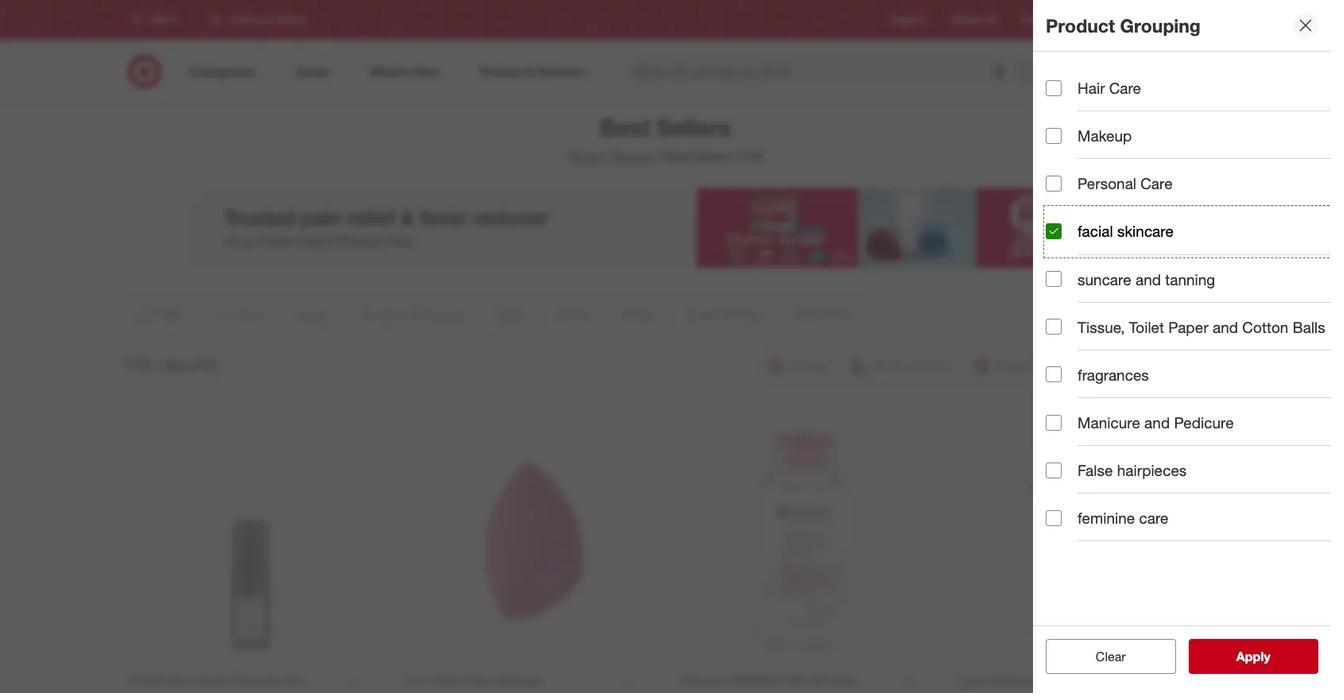 Task type: describe. For each thing, give the bounding box(es) containing it.
care for personal care
[[1141, 174, 1173, 193]]

2 / from the left
[[657, 149, 661, 165]]

176
[[122, 353, 153, 375]]

target inside best sellers target / beauty / best sellers (176)
[[568, 149, 603, 165]]

1 / from the left
[[606, 149, 610, 165]]

product grouping
[[1046, 14, 1201, 36]]

(176)
[[736, 149, 764, 165]]

Hair Care checkbox
[[1046, 80, 1062, 96]]

1 vertical spatial sellers
[[694, 149, 732, 165]]

target circle
[[1086, 14, 1139, 26]]

suncare
[[1078, 270, 1132, 288]]

sponsored
[[1096, 269, 1143, 281]]

tissue, toilet paper and cotton balls
[[1078, 318, 1326, 336]]

balls
[[1293, 318, 1326, 336]]

feminine care checkbox
[[1046, 510, 1062, 526]]

beauty link
[[613, 149, 653, 165]]

target circle link
[[1086, 13, 1139, 27]]

find
[[1164, 14, 1183, 26]]

Manicure and Pedicure checkbox
[[1046, 415, 1062, 431]]

facial skincare checkbox
[[1046, 223, 1062, 239]]

Makeup checkbox
[[1046, 128, 1062, 144]]

makeup
[[1078, 127, 1132, 145]]

product grouping dialog
[[1034, 0, 1332, 693]]

false hairpieces
[[1078, 461, 1187, 480]]

weekly ad
[[952, 14, 997, 26]]

feminine
[[1078, 509, 1136, 527]]

care
[[1140, 509, 1169, 527]]

tissue,
[[1078, 318, 1125, 336]]

0 horizontal spatial best
[[601, 113, 650, 142]]

Personal Care checkbox
[[1046, 176, 1062, 191]]

fragrances checkbox
[[1046, 367, 1062, 383]]

target link
[[568, 149, 603, 165]]

suncare and tanning checkbox
[[1046, 271, 1062, 287]]

redcard link
[[1022, 13, 1060, 27]]

Tissue, Toilet Paper and Cotton Balls checkbox
[[1046, 319, 1062, 335]]

false
[[1078, 461, 1113, 480]]

care for hair care
[[1110, 79, 1142, 97]]

False hairpieces checkbox
[[1046, 462, 1062, 478]]

manicure
[[1078, 413, 1141, 432]]

feminine care
[[1078, 509, 1169, 527]]

pedicure
[[1175, 413, 1234, 432]]

registry
[[891, 14, 926, 26]]



Task type: locate. For each thing, give the bounding box(es) containing it.
facial
[[1078, 222, 1114, 240]]

ad
[[985, 14, 997, 26]]

circle
[[1114, 14, 1139, 26]]

1 vertical spatial care
[[1141, 174, 1173, 193]]

search button
[[1010, 54, 1048, 92]]

and left tanning
[[1136, 270, 1162, 288]]

0 vertical spatial best
[[601, 113, 650, 142]]

and right paper
[[1213, 318, 1239, 336]]

0 horizontal spatial /
[[606, 149, 610, 165]]

/
[[606, 149, 610, 165], [657, 149, 661, 165]]

suncare and tanning
[[1078, 270, 1216, 288]]

1 vertical spatial target
[[568, 149, 603, 165]]

search
[[1010, 65, 1048, 81]]

clear button
[[1046, 639, 1176, 674]]

weekly
[[952, 14, 982, 26]]

/ right beauty
[[657, 149, 661, 165]]

apply
[[1237, 649, 1271, 665]]

best up beauty
[[601, 113, 650, 142]]

1 vertical spatial best
[[664, 149, 690, 165]]

best right beauty link
[[664, 149, 690, 165]]

0 vertical spatial sellers
[[657, 113, 731, 142]]

weekly ad link
[[952, 13, 997, 27]]

care right hair
[[1110, 79, 1142, 97]]

176 results
[[122, 353, 217, 375]]

and for tanning
[[1136, 270, 1162, 288]]

and
[[1136, 270, 1162, 288], [1213, 318, 1239, 336], [1145, 413, 1170, 432]]

grouping
[[1121, 14, 1201, 36]]

toilet
[[1130, 318, 1165, 336]]

tanning
[[1166, 270, 1216, 288]]

0 horizontal spatial target
[[568, 149, 603, 165]]

and left pedicure
[[1145, 413, 1170, 432]]

0 vertical spatial and
[[1136, 270, 1162, 288]]

results
[[158, 353, 217, 375]]

2 vertical spatial and
[[1145, 413, 1170, 432]]

fragrances
[[1078, 366, 1150, 384]]

manicure and pedicure
[[1078, 413, 1234, 432]]

hairpieces
[[1118, 461, 1187, 480]]

0 vertical spatial target
[[1086, 14, 1112, 26]]

sellers
[[657, 113, 731, 142], [694, 149, 732, 165]]

hair care
[[1078, 79, 1142, 97]]

find stores
[[1164, 14, 1213, 26]]

1 vertical spatial and
[[1213, 318, 1239, 336]]

best sellers target / beauty / best sellers (176)
[[568, 113, 764, 165]]

target left beauty
[[568, 149, 603, 165]]

/ right "target" link
[[606, 149, 610, 165]]

care up skincare on the right of page
[[1141, 174, 1173, 193]]

personal care
[[1078, 174, 1173, 193]]

0 vertical spatial care
[[1110, 79, 1142, 97]]

1 horizontal spatial /
[[657, 149, 661, 165]]

What can we help you find? suggestions appear below search field
[[625, 54, 1021, 89]]

beauty
[[613, 149, 653, 165]]

paper
[[1169, 318, 1209, 336]]

stores
[[1185, 14, 1213, 26]]

clear
[[1096, 649, 1126, 665]]

and for pedicure
[[1145, 413, 1170, 432]]

target
[[1086, 14, 1112, 26], [568, 149, 603, 165]]

1 horizontal spatial target
[[1086, 14, 1112, 26]]

product
[[1046, 14, 1116, 36]]

skincare
[[1118, 222, 1174, 240]]

registry link
[[891, 13, 926, 27]]

care
[[1110, 79, 1142, 97], [1141, 174, 1173, 193]]

hair
[[1078, 79, 1106, 97]]

target left circle
[[1086, 14, 1112, 26]]

personal
[[1078, 174, 1137, 193]]

facial skincare
[[1078, 222, 1174, 240]]

advertisement region
[[189, 188, 1143, 268]]

cotton
[[1243, 318, 1289, 336]]

best
[[601, 113, 650, 142], [664, 149, 690, 165]]

apply button
[[1189, 639, 1319, 674]]

find stores link
[[1164, 13, 1213, 27]]

1 horizontal spatial best
[[664, 149, 690, 165]]

redcard
[[1022, 14, 1060, 26]]



Task type: vqa. For each thing, say whether or not it's contained in the screenshot.
'Target' to the top
yes



